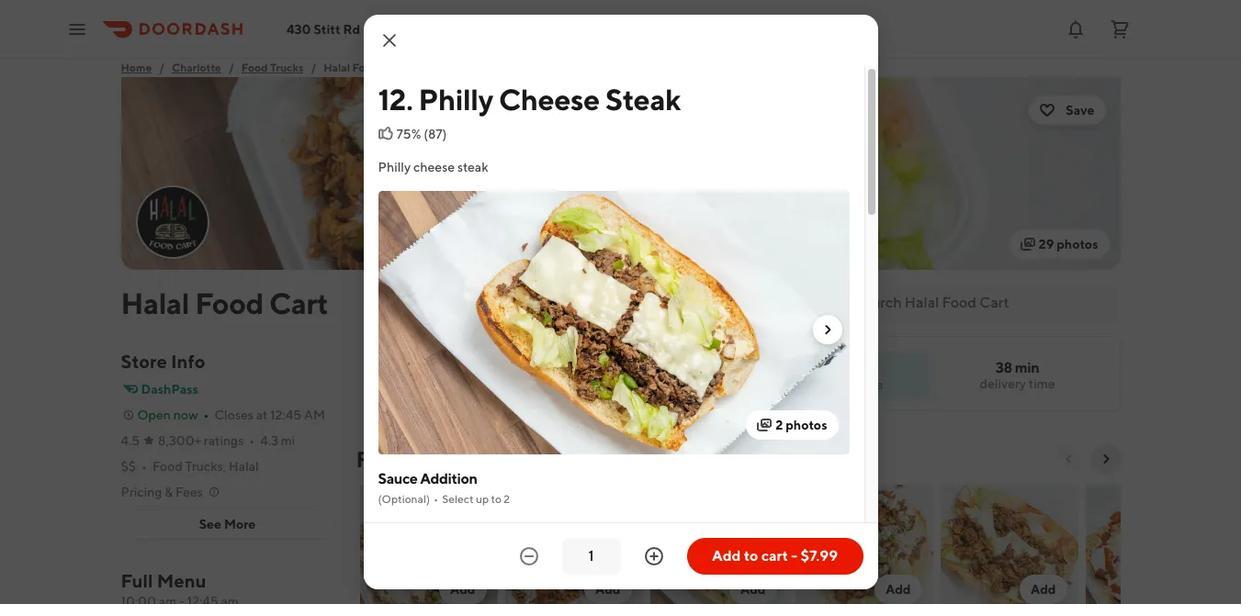 Task type: locate. For each thing, give the bounding box(es) containing it.
1 horizontal spatial photos
[[1057, 237, 1098, 252]]

next image
[[820, 323, 835, 338]]

open
[[137, 408, 171, 423]]

0 horizontal spatial 2
[[504, 493, 510, 506]]

halal down 430 stitt rd popup button
[[324, 61, 350, 74]]

1 horizontal spatial /
[[229, 61, 234, 74]]

12. philly cheese steak dialog
[[363, 15, 878, 605]]

to
[[491, 493, 502, 506], [744, 548, 758, 565]]

featured items heading
[[356, 445, 510, 474]]

notification bell image
[[1065, 18, 1087, 40]]

trucks,
[[185, 459, 226, 474]]

0 horizontal spatial philly
[[378, 160, 411, 175]]

Delivery radio
[[375, 359, 454, 389]]

philly down 75%
[[378, 160, 411, 175]]

info
[[171, 351, 205, 372]]

2 photos
[[776, 418, 827, 433]]

food
[[241, 61, 268, 74], [352, 61, 379, 74], [195, 286, 264, 321], [152, 459, 183, 474]]

0 horizontal spatial halal
[[121, 286, 189, 321]]

38 min delivery time
[[980, 359, 1055, 391]]

/ right charlotte
[[229, 61, 234, 74]]

photos inside button
[[786, 418, 827, 433]]

halal
[[324, 61, 350, 74], [121, 286, 189, 321], [229, 459, 259, 474]]

closes
[[215, 408, 253, 423]]

rd
[[343, 22, 360, 36]]

0 vertical spatial sauce
[[378, 471, 418, 488]]

1 vertical spatial photos
[[786, 418, 827, 433]]

home link
[[121, 59, 152, 77]]

0 horizontal spatial cart
[[269, 286, 328, 321]]

photos right "29"
[[1057, 237, 1098, 252]]

$$
[[121, 459, 136, 474]]

sauce inside sauce addition (optional) • select up to 2
[[378, 471, 418, 488]]

0 horizontal spatial photos
[[786, 418, 827, 433]]

see
[[199, 517, 221, 532]]

2 / from the left
[[229, 61, 234, 74]]

75%
[[396, 127, 421, 141]]

• right $$ in the bottom of the page
[[142, 459, 147, 474]]

sauce down select
[[448, 521, 484, 536]]

food down close 12. philly cheese steak image
[[352, 61, 379, 74]]

2
[[776, 418, 783, 433], [504, 493, 510, 506]]

steak
[[457, 160, 488, 175]]

2 horizontal spatial /
[[311, 61, 316, 74]]

Pickup radio
[[443, 359, 525, 389]]

more
[[224, 517, 256, 532]]

0 horizontal spatial sauce
[[378, 471, 418, 488]]

cart
[[381, 61, 404, 74], [269, 286, 328, 321]]

add for 3. chicken & lamb combo image
[[450, 582, 475, 597]]

2 vertical spatial halal
[[229, 459, 259, 474]]

add for the 1. chicken over rice image
[[595, 582, 621, 597]]

addition
[[420, 471, 477, 488]]

food left trucks
[[241, 61, 268, 74]]

0 horizontal spatial /
[[159, 61, 165, 74]]

/ right trucks
[[311, 61, 316, 74]]

1 vertical spatial cart
[[269, 286, 328, 321]]

0 vertical spatial halal
[[324, 61, 350, 74]]

full
[[121, 571, 153, 592]]

1 horizontal spatial sauce
[[448, 521, 484, 536]]

now
[[173, 408, 198, 423]]

food trucks link
[[241, 59, 304, 77]]

sauce up "(optional)"
[[378, 471, 418, 488]]

2 horizontal spatial halal
[[324, 61, 350, 74]]

delivery left time
[[980, 377, 1026, 391]]

to inside button
[[744, 548, 758, 565]]

430 stitt rd button
[[287, 22, 375, 36]]

to right up
[[491, 493, 502, 506]]

1 vertical spatial to
[[744, 548, 758, 565]]

add inside button
[[712, 548, 741, 565]]

12.
[[378, 82, 413, 117]]

pricing & fees
[[121, 485, 203, 500]]

delivery inside $0.00 delivery fee
[[815, 377, 862, 392]]

1 vertical spatial 2
[[504, 493, 510, 506]]

0 horizontal spatial to
[[491, 493, 502, 506]]

philly up (87)
[[419, 82, 493, 117]]

open menu image
[[66, 18, 88, 40]]

order
[[592, 367, 628, 381]]

1 horizontal spatial philly
[[419, 82, 493, 117]]

group
[[551, 367, 590, 381]]

1 vertical spatial philly
[[378, 160, 411, 175]]

sauce
[[378, 471, 418, 488], [448, 521, 484, 536]]

$0.00 delivery fee
[[815, 359, 883, 392]]

75% (87)
[[396, 127, 447, 141]]

0 vertical spatial 2
[[776, 418, 783, 433]]

philly cheese steak
[[378, 160, 488, 175]]

add for 12. philly cheese steak 'image'
[[740, 582, 766, 597]]

• right now
[[204, 408, 209, 423]]

add to cart - $7.99 button
[[687, 538, 863, 575]]

&
[[165, 485, 173, 500]]

store
[[121, 351, 167, 372]]

0 vertical spatial to
[[491, 493, 502, 506]]

• left select
[[434, 493, 438, 506]]

29 photos button
[[1009, 230, 1109, 259]]

delivery down $0.00
[[815, 377, 862, 392]]

1 delivery from the left
[[980, 377, 1026, 391]]

group order button
[[540, 359, 639, 389]]

0 vertical spatial philly
[[419, 82, 493, 117]]

add button
[[356, 481, 501, 605], [501, 481, 646, 605], [646, 481, 792, 605], [792, 481, 937, 605], [937, 481, 1082, 605], [439, 575, 486, 605], [584, 575, 632, 605], [729, 575, 777, 605], [875, 575, 922, 605], [1020, 575, 1067, 605]]

38
[[996, 359, 1012, 377]]

charlotte
[[172, 61, 221, 74]]

0 horizontal spatial delivery
[[815, 377, 862, 392]]

2 delivery from the left
[[815, 377, 862, 392]]

philly
[[419, 82, 493, 117], [378, 160, 411, 175]]

time
[[1029, 377, 1055, 391]]

white
[[409, 521, 446, 536]]

• inside sauce addition (optional) • select up to 2
[[434, 493, 438, 506]]

• closes at 12:45 am
[[204, 408, 325, 423]]

8,300+ ratings •
[[158, 434, 255, 448]]

halal down ratings
[[229, 459, 259, 474]]

0 items, open order cart image
[[1109, 18, 1131, 40]]

0 vertical spatial cart
[[381, 61, 404, 74]]

photos for 29 photos
[[1057, 237, 1098, 252]]

at
[[256, 408, 268, 423]]

1 horizontal spatial 2
[[776, 418, 783, 433]]

add to cart - $7.99
[[712, 548, 838, 565]]

min
[[1015, 359, 1039, 377]]

to left cart
[[744, 548, 758, 565]]

add
[[712, 548, 741, 565], [450, 582, 475, 597], [595, 582, 621, 597], [740, 582, 766, 597], [886, 582, 911, 597], [1031, 582, 1056, 597]]

29 photos
[[1039, 237, 1098, 252]]

halal food cart image
[[121, 77, 1120, 270], [137, 187, 207, 257]]

save button
[[1029, 96, 1106, 125]]

white sauce
[[409, 521, 484, 536]]

home / charlotte / food trucks / halal food cart
[[121, 61, 404, 74]]

items
[[453, 447, 510, 472]]

photos inside button
[[1057, 237, 1098, 252]]

group order
[[551, 367, 628, 381]]

fees
[[175, 485, 203, 500]]

delivery
[[980, 377, 1026, 391], [815, 377, 862, 392]]

2 photos button
[[746, 411, 838, 440]]

1 horizontal spatial delivery
[[980, 377, 1026, 391]]

halal up store info
[[121, 286, 189, 321]]

decrease quantity by 1 image
[[518, 546, 540, 568]]

sauce addition group
[[378, 470, 849, 605]]

photos
[[1057, 237, 1098, 252], [786, 418, 827, 433]]

•
[[204, 408, 209, 423], [249, 434, 255, 448], [142, 459, 147, 474], [434, 493, 438, 506]]

dashpass
[[141, 382, 198, 397]]

ratings
[[204, 434, 244, 448]]

photos down $0.00 delivery fee
[[786, 418, 827, 433]]

Current quantity is 1 number field
[[573, 547, 610, 567]]

430 stitt rd
[[287, 22, 360, 36]]

delivery
[[390, 367, 440, 381]]

0 vertical spatial photos
[[1057, 237, 1098, 252]]

1 horizontal spatial to
[[744, 548, 758, 565]]

/ right home
[[159, 61, 165, 74]]



Task type: vqa. For each thing, say whether or not it's contained in the screenshot.
• Closes At 12:45 Am
yes



Task type: describe. For each thing, give the bounding box(es) containing it.
save
[[1066, 103, 1095, 118]]

$$ • food trucks, halal
[[121, 459, 259, 474]]

mi
[[281, 434, 295, 448]]

select
[[442, 493, 474, 506]]

home
[[121, 61, 152, 74]]

close 12. philly cheese steak image
[[378, 29, 400, 51]]

fee
[[864, 377, 883, 392]]

see more
[[199, 517, 256, 532]]

previous button of carousel image
[[1062, 452, 1076, 467]]

(optional)
[[378, 493, 430, 506]]

add for 8. chicken philly image
[[1031, 582, 1056, 597]]

430
[[287, 22, 311, 36]]

menu
[[157, 571, 206, 592]]

3 / from the left
[[311, 61, 316, 74]]

add for 10. chicken gyro "image"
[[886, 582, 911, 597]]

charlotte link
[[172, 59, 221, 77]]

photos for 2 photos
[[786, 418, 827, 433]]

cheese
[[413, 160, 455, 175]]

1 horizontal spatial cart
[[381, 61, 404, 74]]

sauce addition (optional) • select up to 2
[[378, 471, 510, 506]]

12:45
[[270, 408, 301, 423]]

12. philly cheese steak image
[[650, 485, 788, 605]]

2 inside sauce addition (optional) • select up to 2
[[504, 493, 510, 506]]

steak
[[605, 82, 681, 117]]

4.3 mi
[[260, 434, 295, 448]]

see more button
[[122, 510, 333, 539]]

(87)
[[424, 127, 447, 141]]

12. philly cheese steak
[[378, 82, 681, 117]]

29
[[1039, 237, 1054, 252]]

4.3
[[260, 434, 278, 448]]

full menu
[[121, 571, 206, 592]]

next button of carousel image
[[1098, 452, 1113, 467]]

stitt
[[314, 22, 341, 36]]

3. chicken & lamb combo image
[[360, 485, 498, 605]]

halal food cart
[[121, 286, 328, 321]]

8,300+
[[158, 434, 201, 448]]

2 inside button
[[776, 418, 783, 433]]

trucks
[[270, 61, 304, 74]]

to inside sauce addition (optional) • select up to 2
[[491, 493, 502, 506]]

cheese
[[499, 82, 600, 117]]

increase quantity by 1 image
[[643, 546, 665, 568]]

delivery inside '38 min delivery time'
[[980, 377, 1026, 391]]

1 / from the left
[[159, 61, 165, 74]]

food up &
[[152, 459, 183, 474]]

featured items
[[356, 447, 510, 472]]

featured
[[356, 447, 449, 472]]

order methods option group
[[375, 359, 525, 389]]

am
[[304, 408, 325, 423]]

pickup
[[469, 367, 511, 381]]

$7.99
[[801, 548, 838, 565]]

1 vertical spatial halal
[[121, 286, 189, 321]]

8. chicken philly image
[[940, 485, 1078, 605]]

1 vertical spatial sauce
[[448, 521, 484, 536]]

4.5
[[121, 434, 140, 448]]

pricing & fees button
[[121, 483, 221, 502]]

1 horizontal spatial halal
[[229, 459, 259, 474]]

-
[[791, 548, 798, 565]]

open now
[[137, 408, 198, 423]]

up
[[476, 493, 489, 506]]

• left 4.3
[[249, 434, 255, 448]]

10. chicken gyro image
[[795, 485, 933, 605]]

food up info
[[195, 286, 264, 321]]

Item Search search field
[[856, 293, 1106, 313]]

pricing
[[121, 485, 162, 500]]

1. chicken over rice image
[[505, 485, 643, 605]]

cart
[[761, 548, 788, 565]]

store info
[[121, 351, 205, 372]]

$0.00
[[829, 359, 870, 376]]



